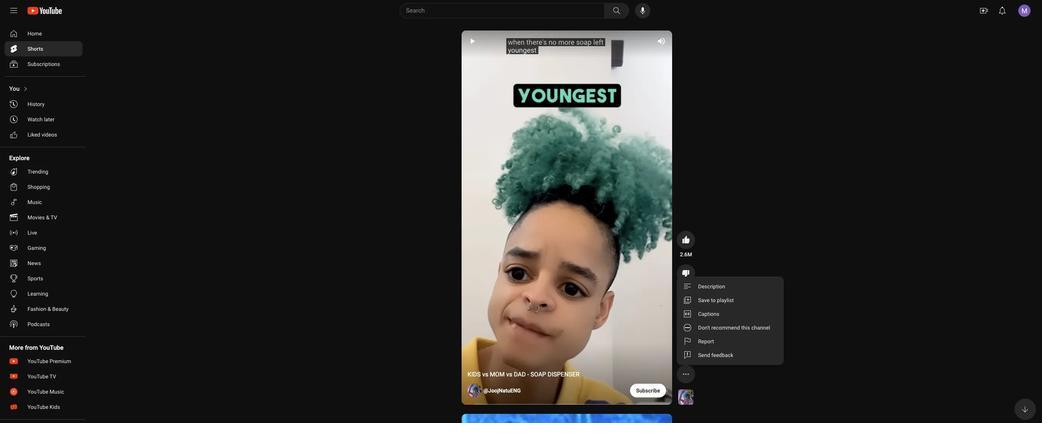 Task type: vqa. For each thing, say whether or not it's contained in the screenshot.
right the 11
no



Task type: describe. For each thing, give the bounding box(es) containing it.
watch later
[[28, 117, 55, 123]]

dislike
[[678, 286, 694, 292]]

report
[[699, 339, 714, 345]]

when there's no more soap left youngest
[[508, 38, 604, 54]]

when
[[508, 38, 525, 46]]

subscribe
[[636, 388, 660, 395]]

Share text field
[[680, 352, 693, 360]]

Search text field
[[406, 6, 603, 16]]

to
[[711, 298, 716, 304]]

1 vertical spatial music
[[50, 390, 64, 396]]

don't recommend this channel option
[[677, 321, 784, 335]]

14K text field
[[682, 318, 691, 326]]

1 vertical spatial tv
[[50, 374, 56, 380]]

gaming
[[28, 245, 46, 252]]

feedback
[[712, 353, 734, 359]]

& for tv
[[46, 215, 49, 221]]

0 vertical spatial music
[[28, 200, 42, 206]]

-
[[528, 372, 529, 379]]

youtube up youtube premium
[[39, 345, 64, 352]]

premium
[[50, 359, 71, 365]]

save
[[699, 298, 710, 304]]

youngest
[[508, 46, 537, 54]]

more
[[558, 38, 575, 46]]

live
[[28, 230, 37, 236]]

kids
[[468, 372, 481, 379]]

liked videos
[[28, 132, 57, 138]]

sports
[[28, 276, 43, 282]]

movies & tv
[[28, 215, 57, 221]]

shopping
[[28, 184, 50, 190]]

Dislike text field
[[678, 285, 694, 292]]

this
[[742, 325, 751, 331]]

later
[[44, 117, 55, 123]]

youtube for music
[[28, 390, 48, 396]]

beauty
[[52, 307, 69, 313]]

@joojnatueng
[[484, 388, 521, 395]]

send feedback link
[[677, 349, 784, 363]]

don't
[[699, 325, 710, 331]]

youtube tv
[[28, 374, 56, 380]]

description
[[699, 284, 726, 290]]

history
[[28, 101, 45, 107]]

captions option
[[677, 308, 784, 321]]

share
[[680, 353, 693, 359]]

dad
[[514, 372, 526, 379]]

2.6M text field
[[680, 251, 692, 259]]

description option
[[677, 280, 784, 294]]

fashion & beauty
[[28, 307, 69, 313]]

watch
[[28, 117, 43, 123]]

@joojnatueng link
[[484, 388, 521, 395]]

from
[[25, 345, 38, 352]]

0 vertical spatial tv
[[51, 215, 57, 221]]

soap
[[531, 372, 546, 379]]

youtube for premium
[[28, 359, 48, 365]]

learning
[[28, 291, 48, 297]]

avatar image image
[[1019, 5, 1031, 17]]

report option
[[677, 335, 784, 349]]

send feedback option
[[677, 349, 784, 363]]

& for beauty
[[48, 307, 51, 313]]

captions
[[699, 312, 720, 318]]



Task type: locate. For each thing, give the bounding box(es) containing it.
send
[[699, 353, 711, 359]]

0 horizontal spatial vs
[[482, 372, 489, 379]]

&
[[46, 215, 49, 221], [48, 307, 51, 313]]

youtube video player element
[[462, 31, 691, 406]]

podcasts
[[28, 322, 50, 328]]

movies & tv link
[[5, 210, 83, 226], [5, 210, 83, 226]]

1 vertical spatial &
[[48, 307, 51, 313]]

soap
[[576, 38, 592, 46]]

more
[[9, 345, 23, 352]]

no
[[549, 38, 557, 46]]

captions link
[[677, 308, 784, 321]]

subscriptions link
[[5, 57, 83, 72], [5, 57, 83, 72]]

youtube premium link
[[5, 354, 83, 370], [5, 354, 83, 370]]

2 vs from the left
[[506, 372, 513, 379]]

tv right movies on the left bottom of the page
[[51, 215, 57, 221]]

youtube for kids
[[28, 405, 48, 411]]

news link
[[5, 256, 83, 271], [5, 256, 83, 271]]

fashion & beauty link
[[5, 302, 83, 317], [5, 302, 83, 317]]

list box containing description
[[677, 277, 784, 366]]

live link
[[5, 226, 83, 241], [5, 226, 83, 241]]

youtube premium
[[28, 359, 71, 365]]

Subscribe text field
[[636, 388, 660, 395]]

trending
[[28, 169, 48, 175]]

explore
[[9, 155, 30, 162]]

youtube up youtube music at the bottom of the page
[[28, 374, 48, 380]]

2.6m
[[680, 252, 692, 258]]

send feedback
[[699, 353, 734, 359]]

vs right kids
[[482, 372, 489, 379]]

kids
[[50, 405, 60, 411]]

left
[[594, 38, 604, 46]]

youtube music link
[[5, 385, 83, 400], [5, 385, 83, 400]]

youtube down more from youtube
[[28, 359, 48, 365]]

& right movies on the left bottom of the page
[[46, 215, 49, 221]]

don't recommend this channel
[[699, 325, 771, 331]]

sports link
[[5, 271, 83, 287], [5, 271, 83, 287]]

save to playlist
[[699, 298, 734, 304]]

& left beauty
[[48, 307, 51, 313]]

list box
[[677, 277, 784, 366]]

news
[[28, 261, 41, 267]]

0 vertical spatial &
[[46, 215, 49, 221]]

subscribe button
[[630, 385, 666, 398]]

main content
[[92, 21, 1042, 424]]

music
[[28, 200, 42, 206], [50, 390, 64, 396]]

main content containing when
[[92, 21, 1042, 424]]

shorts link
[[5, 41, 83, 57], [5, 41, 83, 57]]

shopping link
[[5, 180, 83, 195], [5, 180, 83, 195]]

home link
[[5, 26, 83, 41], [5, 26, 83, 41]]

music up movies on the left bottom of the page
[[28, 200, 42, 206]]

youtube
[[39, 345, 64, 352], [28, 359, 48, 365], [28, 374, 48, 380], [28, 390, 48, 396], [28, 405, 48, 411]]

you
[[9, 85, 20, 93]]

learning link
[[5, 287, 83, 302], [5, 287, 83, 302]]

music up kids
[[50, 390, 64, 396]]

shorts
[[28, 46, 43, 52]]

save to playlist option
[[677, 294, 784, 308]]

youtube for tv
[[28, 374, 48, 380]]

14k
[[682, 319, 691, 325]]

1 horizontal spatial music
[[50, 390, 64, 396]]

watch later link
[[5, 112, 83, 127], [5, 112, 83, 127]]

kids vs mom vs dad - soap dispenser
[[468, 372, 580, 379]]

music link
[[5, 195, 83, 210], [5, 195, 83, 210]]

youtube music
[[28, 390, 64, 396]]

you link
[[5, 81, 83, 97], [5, 81, 83, 97]]

fashion
[[28, 307, 46, 313]]

youtube kids link
[[5, 400, 83, 416], [5, 400, 83, 416]]

0 horizontal spatial music
[[28, 200, 42, 206]]

youtube kids
[[28, 405, 60, 411]]

None search field
[[386, 3, 631, 18]]

liked
[[28, 132, 40, 138]]

1 horizontal spatial vs
[[506, 372, 513, 379]]

podcasts link
[[5, 317, 83, 333], [5, 317, 83, 333]]

vs left dad
[[506, 372, 513, 379]]

videos
[[42, 132, 57, 138]]

tv down youtube premium
[[50, 374, 56, 380]]

youtube left kids
[[28, 405, 48, 411]]

gaming link
[[5, 241, 83, 256], [5, 241, 83, 256]]

youtube down youtube tv
[[28, 390, 48, 396]]

subscriptions
[[28, 61, 60, 67]]

tv
[[51, 215, 57, 221], [50, 374, 56, 380]]

dispenser
[[548, 372, 580, 379]]

movies
[[28, 215, 45, 221]]

history link
[[5, 97, 83, 112], [5, 97, 83, 112]]

trending link
[[5, 164, 83, 180], [5, 164, 83, 180]]

there's
[[527, 38, 547, 46]]

playlist
[[717, 298, 734, 304]]

vs
[[482, 372, 489, 379], [506, 372, 513, 379]]

liked videos link
[[5, 127, 83, 143], [5, 127, 83, 143]]

recommend
[[712, 325, 740, 331]]

more from youtube
[[9, 345, 64, 352]]

mom
[[490, 372, 505, 379]]

channel
[[752, 325, 771, 331]]

home
[[28, 31, 42, 37]]

youtube tv link
[[5, 370, 83, 385], [5, 370, 83, 385]]

1 vs from the left
[[482, 372, 489, 379]]



